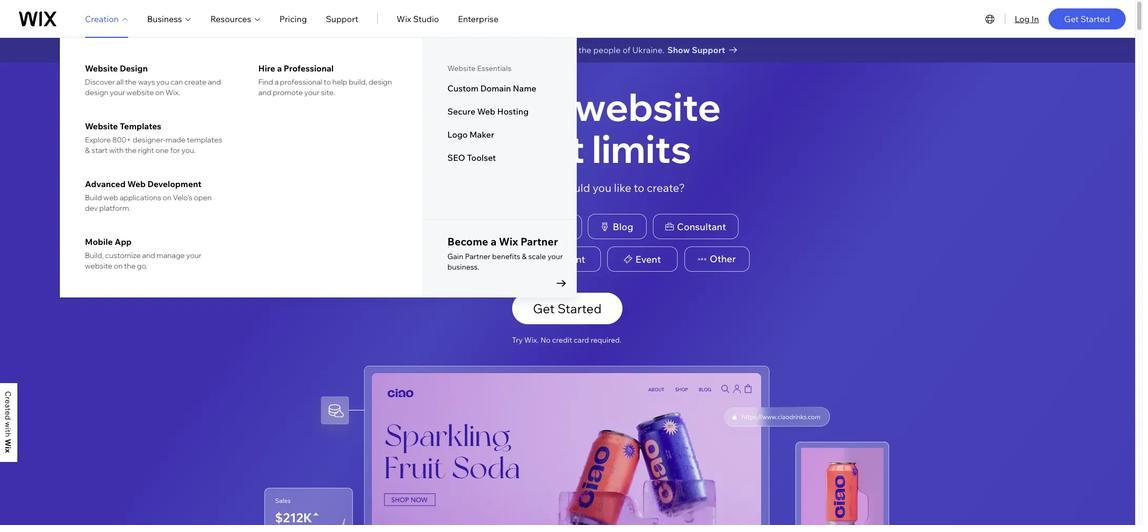 Task type: describe. For each thing, give the bounding box(es) containing it.
explore
[[85, 135, 111, 145]]

dev
[[85, 203, 98, 213]]

advanced
[[85, 179, 126, 189]]

like
[[614, 181, 632, 194]]

0 horizontal spatial of
[[504, 181, 514, 194]]

0 vertical spatial with
[[560, 45, 577, 55]]

a for hire a professional find a professional to help build, design and promote your site.
[[277, 63, 282, 74]]

created with wix image
[[5, 392, 11, 453]]

stand
[[536, 45, 558, 55]]

service business button
[[388, 247, 503, 272]]

the inside website design discover all the ways you can create and design your website on wix.
[[125, 77, 137, 87]]

get started inside button
[[533, 301, 602, 317]]

website templates explore 800+ designer-made templates & start with the right one for you.
[[85, 121, 222, 155]]

create
[[414, 83, 539, 131]]

hosting
[[498, 106, 529, 117]]

web for secure
[[478, 106, 496, 117]]

event
[[636, 253, 661, 265]]

impact
[[461, 45, 488, 55]]

support inside "link"
[[692, 45, 726, 55]]

an
[[450, 45, 459, 55]]

business inside dropdown button
[[147, 13, 182, 24]]

to inside hire a professional find a professional to help build, design and promote your site.
[[324, 77, 331, 87]]

wix studio link
[[397, 12, 439, 25]]

gain
[[448, 252, 464, 261]]

hire
[[259, 63, 275, 74]]

mobile
[[85, 237, 113, 247]]

language selector, english selected image
[[984, 12, 997, 25]]

→
[[556, 274, 568, 290]]

restaurant
[[537, 253, 586, 265]]

custom domain name
[[448, 83, 537, 94]]

people
[[594, 45, 621, 55]]

maker
[[470, 129, 495, 140]]

you.
[[182, 146, 196, 155]]

create
[[184, 77, 207, 87]]

logo
[[448, 129, 468, 140]]

creation group
[[60, 38, 577, 298]]

advanced web development build web applications on velo's open dev platform.
[[85, 179, 212, 213]]

seo toolset
[[448, 152, 496, 163]]

pricing link
[[280, 12, 307, 25]]

show support
[[668, 45, 726, 55]]

website essentials
[[448, 64, 512, 73]]

wix. inside website design discover all the ways you can create and design your website on wix.
[[166, 88, 180, 97]]

templates
[[120, 121, 161, 131]]

creation button
[[85, 12, 128, 25]]

log
[[1015, 13, 1030, 24]]

web
[[103, 193, 118, 202]]

1 vertical spatial partner
[[465, 252, 491, 261]]

get started link
[[1049, 8, 1127, 29]]

website design discover all the ways you can create and design your website on wix.
[[85, 63, 221, 97]]

0 vertical spatial support
[[326, 13, 359, 24]]

online store
[[427, 221, 483, 233]]

domain
[[481, 83, 511, 94]]

professional
[[284, 63, 334, 74]]

restaurant button
[[509, 247, 601, 272]]

website templates link
[[85, 121, 224, 131]]

creation
[[85, 13, 119, 24]]

studio
[[413, 13, 439, 24]]

would
[[559, 181, 591, 194]]

log in
[[1015, 13, 1040, 24]]

for
[[170, 146, 180, 155]]

website for design
[[85, 63, 118, 74]]

your inside become a  wix partner gain partner benefits & scale your business. →
[[548, 252, 563, 261]]

manage
[[157, 251, 185, 260]]

& for right
[[85, 146, 90, 155]]

discover
[[85, 77, 115, 87]]

professional
[[280, 77, 322, 87]]

let's
[[407, 45, 425, 55]]

& for →
[[522, 252, 527, 261]]

enterprise
[[458, 13, 499, 24]]

resources
[[210, 13, 251, 24]]

ways
[[138, 77, 155, 87]]

blog
[[613, 221, 634, 233]]

build
[[85, 193, 102, 202]]

consultant
[[678, 221, 727, 233]]

secure
[[448, 106, 476, 117]]

wix studio
[[397, 13, 439, 24]]

an ecommerce site for a soda company with a sales graph and mobile checkout image
[[372, 373, 761, 525]]

together
[[490, 45, 524, 55]]

advanced web development link
[[85, 179, 224, 189]]

enterprise link
[[458, 12, 499, 25]]

online
[[427, 221, 456, 233]]

custom domain name link
[[448, 83, 552, 94]]

and inside website design discover all the ways you can create and design your website on wix.
[[208, 77, 221, 87]]

open
[[194, 193, 212, 202]]

ukraine.
[[633, 45, 665, 55]]



Task type: vqa. For each thing, say whether or not it's contained in the screenshot.
online store Button
yes



Task type: locate. For each thing, give the bounding box(es) containing it.
0 vertical spatial to
[[526, 45, 534, 55]]

wix. left no on the bottom of page
[[525, 336, 539, 345]]

made
[[166, 135, 186, 145]]

0 vertical spatial wix.
[[166, 88, 180, 97]]

wix inside become a  wix partner gain partner benefits & scale your business. →
[[499, 235, 519, 248]]

1 horizontal spatial to
[[526, 45, 534, 55]]

0 horizontal spatial support
[[326, 13, 359, 24]]

business up website design link
[[147, 13, 182, 24]]

1 vertical spatial on
[[163, 193, 172, 202]]

find
[[259, 77, 273, 87]]

your down 'professional'
[[304, 88, 320, 97]]

can
[[171, 77, 183, 87]]

2 horizontal spatial to
[[634, 181, 645, 194]]

your right scale
[[548, 252, 563, 261]]

go.
[[137, 261, 148, 271]]

1 vertical spatial wix.
[[525, 336, 539, 345]]

toolset
[[467, 152, 496, 163]]

0 horizontal spatial business
[[147, 13, 182, 24]]

your inside hire a professional find a professional to help build, design and promote your site.
[[304, 88, 320, 97]]

site.
[[321, 88, 335, 97]]

what
[[449, 181, 477, 194]]

wix left studio on the left of page
[[397, 13, 412, 24]]

a for create a website without limits
[[546, 83, 568, 131]]

make
[[427, 45, 448, 55]]

custom
[[448, 83, 479, 94]]

1 vertical spatial support
[[692, 45, 726, 55]]

blog button
[[588, 214, 647, 239]]

1 horizontal spatial support
[[692, 45, 726, 55]]

support link
[[326, 12, 359, 25]]

0 horizontal spatial get
[[533, 301, 555, 317]]

the left go.
[[124, 261, 136, 271]]

0 vertical spatial get started
[[1065, 13, 1111, 24]]

1 horizontal spatial get started
[[1065, 13, 1111, 24]]

& inside website templates explore 800+ designer-made templates & start with the right one for you.
[[85, 146, 90, 155]]

wix inside "link"
[[397, 13, 412, 24]]

wix. down can
[[166, 88, 180, 97]]

get inside the get started button
[[533, 301, 555, 317]]

0 vertical spatial design
[[369, 77, 392, 87]]

1 vertical spatial wix
[[499, 235, 519, 248]]

start
[[91, 146, 108, 155]]

other button
[[685, 247, 750, 272]]

other
[[710, 253, 736, 265]]

essentials
[[477, 64, 512, 73]]

designer-
[[133, 135, 166, 145]]

1 horizontal spatial started
[[1081, 13, 1111, 24]]

platform.
[[99, 203, 131, 213]]

your inside website design discover all the ways you can create and design your website on wix.
[[110, 88, 125, 97]]

website inside create a website without limits
[[575, 83, 721, 131]]

service
[[416, 253, 449, 265]]

0 vertical spatial started
[[1081, 13, 1111, 24]]

one
[[156, 146, 169, 155]]

to right like
[[634, 181, 645, 194]]

mobile app build, customize and manage your website on the go.
[[85, 237, 202, 271]]

business inside button
[[452, 253, 491, 265]]

on down development
[[163, 193, 172, 202]]

design
[[120, 63, 148, 74]]

a right the find
[[275, 77, 279, 87]]

let's make an impact together to stand with the people of ukraine.
[[407, 45, 665, 55]]

0 vertical spatial &
[[85, 146, 90, 155]]

2 vertical spatial on
[[114, 261, 123, 271]]

1 horizontal spatial with
[[560, 45, 577, 55]]

a inside become a  wix partner gain partner benefits & scale your business. →
[[491, 235, 497, 248]]

you left can
[[157, 77, 169, 87]]

1 vertical spatial and
[[259, 88, 272, 97]]

0 vertical spatial you
[[157, 77, 169, 87]]

1 horizontal spatial business
[[452, 253, 491, 265]]

0 horizontal spatial wix.
[[166, 88, 180, 97]]

a
[[277, 63, 282, 74], [275, 77, 279, 87], [546, 83, 568, 131], [491, 235, 497, 248]]

support right pricing link
[[326, 13, 359, 24]]

without
[[443, 124, 585, 172]]

web
[[478, 106, 496, 117], [128, 179, 146, 189]]

2 vertical spatial and
[[142, 251, 155, 260]]

0 vertical spatial wix
[[397, 13, 412, 24]]

secure web hosting
[[448, 106, 529, 117]]

help
[[333, 77, 348, 87]]

your down all
[[110, 88, 125, 97]]

website up discover
[[85, 63, 118, 74]]

get started right in
[[1065, 13, 1111, 24]]

logo maker
[[448, 129, 495, 140]]

you
[[157, 77, 169, 87], [593, 181, 612, 194]]

0 horizontal spatial to
[[324, 77, 331, 87]]

1 vertical spatial to
[[324, 77, 331, 87]]

website inside website templates explore 800+ designer-made templates & start with the right one for you.
[[85, 121, 118, 131]]

0 vertical spatial partner
[[521, 235, 558, 248]]

to up site.
[[324, 77, 331, 87]]

your right 'manage'
[[186, 251, 202, 260]]

1 vertical spatial get
[[533, 301, 555, 317]]

1 vertical spatial with
[[109, 146, 124, 155]]

you left like
[[593, 181, 612, 194]]

a right hire
[[277, 63, 282, 74]]

and right create
[[208, 77, 221, 87]]

0 vertical spatial of
[[623, 45, 631, 55]]

show
[[668, 45, 690, 55]]

1 horizontal spatial and
[[208, 77, 221, 87]]

pricing
[[280, 13, 307, 24]]

glass ns.png image
[[725, 408, 830, 426]]

a inside create a website without limits
[[546, 83, 568, 131]]

& left scale
[[522, 252, 527, 261]]

with inside website templates explore 800+ designer-made templates & start with the right one for you.
[[109, 146, 124, 155]]

consultant button
[[653, 214, 739, 239]]

1 horizontal spatial design
[[369, 77, 392, 87]]

a for become a  wix partner gain partner benefits & scale your business. →
[[491, 235, 497, 248]]

get right in
[[1065, 13, 1079, 24]]

1 horizontal spatial wix
[[499, 235, 519, 248]]

with right stand
[[560, 45, 577, 55]]

1 horizontal spatial partner
[[521, 235, 558, 248]]

kind
[[479, 181, 501, 194]]

the inside website templates explore 800+ designer-made templates & start with the right one for you.
[[125, 146, 137, 155]]

secure web hosting link
[[448, 106, 552, 117]]

website for templates
[[85, 121, 118, 131]]

2 vertical spatial to
[[634, 181, 645, 194]]

a right name
[[546, 83, 568, 131]]

the
[[579, 45, 592, 55], [125, 77, 137, 87], [125, 146, 137, 155], [124, 261, 136, 271]]

get up no on the bottom of page
[[533, 301, 555, 317]]

design down discover
[[85, 88, 108, 97]]

get started button
[[512, 293, 623, 324]]

1 horizontal spatial wix.
[[525, 336, 539, 345]]

1 vertical spatial &
[[522, 252, 527, 261]]

to left stand
[[526, 45, 534, 55]]

0 horizontal spatial with
[[109, 146, 124, 155]]

0 horizontal spatial web
[[128, 179, 146, 189]]

design inside website design discover all the ways you can create and design your website on wix.
[[85, 88, 108, 97]]

& left start
[[85, 146, 90, 155]]

0 horizontal spatial you
[[157, 77, 169, 87]]

website
[[85, 63, 118, 74], [448, 64, 476, 73], [85, 121, 118, 131]]

app
[[115, 237, 132, 247]]

0 vertical spatial and
[[208, 77, 221, 87]]

0 horizontal spatial started
[[558, 301, 602, 317]]

0 vertical spatial web
[[478, 106, 496, 117]]

web for advanced
[[128, 179, 146, 189]]

business
[[147, 13, 182, 24], [452, 253, 491, 265]]

create a website without limits
[[414, 83, 721, 172]]

on down website design link
[[155, 88, 164, 97]]

required.
[[591, 336, 622, 345]]

1 vertical spatial of
[[504, 181, 514, 194]]

become a  wix partner gain partner benefits & scale your business. →
[[448, 235, 568, 290]]

website inside website design discover all the ways you can create and design your website on wix.
[[85, 63, 118, 74]]

web inside advanced web development build web applications on velo's open dev platform.
[[128, 179, 146, 189]]

1 horizontal spatial of
[[623, 45, 631, 55]]

0 horizontal spatial and
[[142, 251, 155, 260]]

design right build,
[[369, 77, 392, 87]]

1 horizontal spatial you
[[593, 181, 612, 194]]

on inside mobile app build, customize and manage your website on the go.
[[114, 261, 123, 271]]

try wix. no credit card required.
[[512, 336, 622, 345]]

card
[[574, 336, 589, 345]]

and up go.
[[142, 251, 155, 260]]

limits
[[592, 124, 692, 172]]

1 vertical spatial you
[[593, 181, 612, 194]]

1 vertical spatial get started
[[533, 301, 602, 317]]

1 horizontal spatial get
[[1065, 13, 1079, 24]]

website design link
[[85, 63, 224, 74]]

the right all
[[125, 77, 137, 87]]

1 vertical spatial business
[[452, 253, 491, 265]]

web up maker
[[478, 106, 496, 117]]

become
[[448, 235, 489, 248]]

partner up scale
[[521, 235, 558, 248]]

on inside website design discover all the ways you can create and design your website on wix.
[[155, 88, 164, 97]]

right
[[138, 146, 154, 155]]

web up applications
[[128, 179, 146, 189]]

0 horizontal spatial get started
[[533, 301, 602, 317]]

your inside mobile app build, customize and manage your website on the go.
[[186, 251, 202, 260]]

website for essentials
[[448, 64, 476, 73]]

build,
[[85, 251, 104, 260]]

partner up business.
[[465, 252, 491, 261]]

design inside hire a professional find a professional to help build, design and promote your site.
[[369, 77, 392, 87]]

of right kind
[[504, 181, 514, 194]]

business.
[[448, 262, 480, 272]]

show support link
[[668, 43, 747, 57]]

the down 800+
[[125, 146, 137, 155]]

800+
[[112, 135, 131, 145]]

0 horizontal spatial wix
[[397, 13, 412, 24]]

1 vertical spatial design
[[85, 88, 108, 97]]

and inside mobile app build, customize and manage your website on the go.
[[142, 251, 155, 260]]

applications
[[120, 193, 161, 202]]

0 vertical spatial get
[[1065, 13, 1079, 24]]

0 vertical spatial business
[[147, 13, 182, 24]]

velo's
[[173, 193, 192, 202]]

seo toolset link
[[448, 152, 552, 163]]

get started down the →
[[533, 301, 602, 317]]

with down 800+
[[109, 146, 124, 155]]

customize
[[105, 251, 141, 260]]

get inside get started link
[[1065, 13, 1079, 24]]

started inside button
[[558, 301, 602, 317]]

a up benefits
[[491, 235, 497, 248]]

2 horizontal spatial and
[[259, 88, 272, 97]]

1 horizontal spatial web
[[478, 106, 496, 117]]

0 horizontal spatial design
[[85, 88, 108, 97]]

on inside advanced web development build web applications on velo's open dev platform.
[[163, 193, 172, 202]]

website down an
[[448, 64, 476, 73]]

design
[[369, 77, 392, 87], [85, 88, 108, 97]]

on down customize
[[114, 261, 123, 271]]

build,
[[349, 77, 367, 87]]

name
[[513, 83, 537, 94]]

1 horizontal spatial &
[[522, 252, 527, 261]]

website inside mobile app build, customize and manage your website on the go.
[[85, 261, 112, 271]]

website inside website design discover all the ways you can create and design your website on wix.
[[127, 88, 154, 97]]

templates
[[187, 135, 222, 145]]

1 vertical spatial started
[[558, 301, 602, 317]]

business down become
[[452, 253, 491, 265]]

website up explore
[[85, 121, 118, 131]]

benefits
[[492, 252, 521, 261]]

the inside mobile app build, customize and manage your website on the go.
[[124, 261, 136, 271]]

all
[[116, 77, 124, 87]]

the left the people
[[579, 45, 592, 55]]

of
[[623, 45, 631, 55], [504, 181, 514, 194]]

and inside hire a professional find a professional to help build, design and promote your site.
[[259, 88, 272, 97]]

support
[[326, 13, 359, 24], [692, 45, 726, 55]]

support right show
[[692, 45, 726, 55]]

resources button
[[210, 12, 261, 25]]

event button
[[607, 247, 678, 272]]

wix up benefits
[[499, 235, 519, 248]]

create?
[[647, 181, 685, 194]]

0 horizontal spatial partner
[[465, 252, 491, 261]]

0 vertical spatial on
[[155, 88, 164, 97]]

of right the people
[[623, 45, 631, 55]]

& inside become a  wix partner gain partner benefits & scale your business. →
[[522, 252, 527, 261]]

1 vertical spatial web
[[128, 179, 146, 189]]

try
[[512, 336, 523, 345]]

you inside website design discover all the ways you can create and design your website on wix.
[[157, 77, 169, 87]]

0 horizontal spatial &
[[85, 146, 90, 155]]

and down the find
[[259, 88, 272, 97]]



